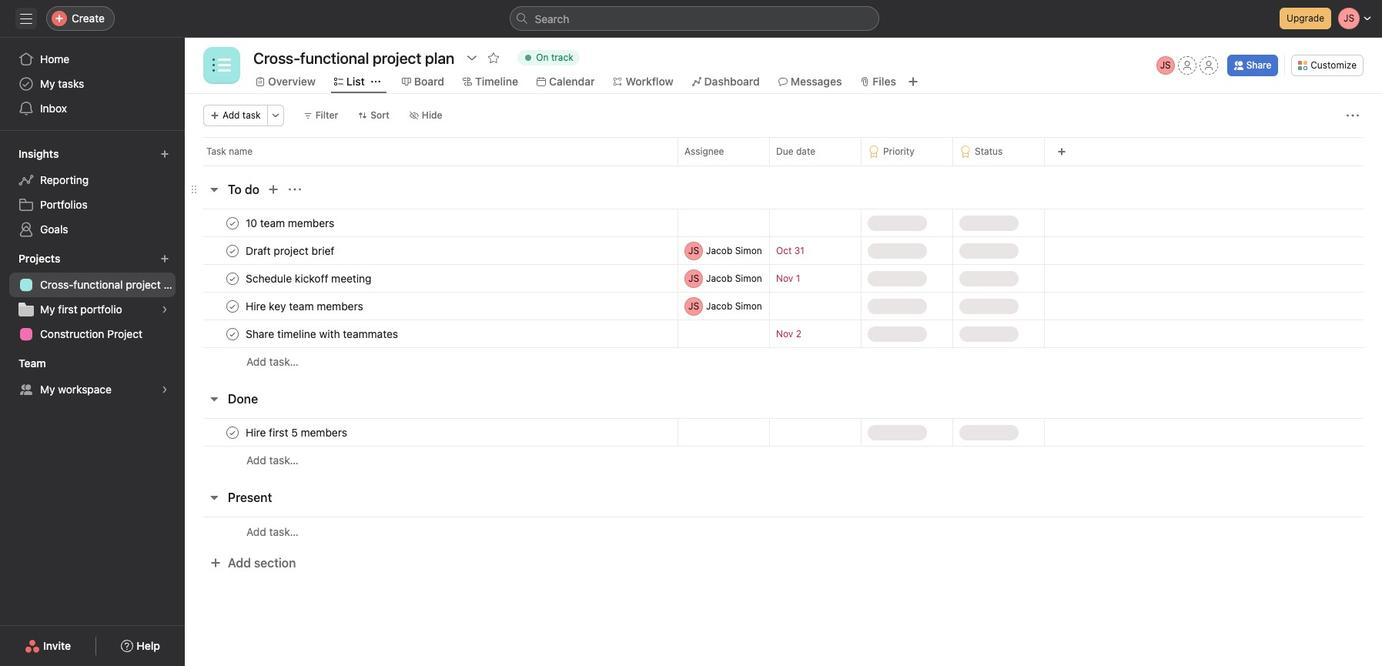 Task type: locate. For each thing, give the bounding box(es) containing it.
task… down hire first 5 members text field
[[269, 454, 299, 467]]

jacob simon for nov
[[706, 272, 762, 284]]

1 vertical spatial mark complete image
[[223, 423, 242, 442]]

Task name text field
[[243, 298, 368, 314]]

collapse task list for this section image left done
[[208, 393, 220, 405]]

my inside my first portfolio link
[[40, 303, 55, 316]]

task… up section
[[269, 525, 299, 538]]

add up present button
[[246, 454, 266, 467]]

3 mark complete checkbox from the top
[[223, 423, 242, 442]]

2 add task… row from the top
[[185, 446, 1383, 475]]

3 task… from the top
[[269, 525, 299, 538]]

portfolios
[[40, 198, 88, 211]]

upgrade
[[1287, 12, 1325, 24], [887, 217, 924, 228], [978, 217, 1016, 228], [887, 245, 924, 256], [978, 245, 1016, 256], [887, 272, 924, 284], [978, 272, 1016, 284], [887, 300, 924, 312], [978, 300, 1016, 312], [887, 328, 924, 339], [978, 328, 1016, 339], [887, 426, 924, 438], [978, 426, 1016, 438]]

1 mark complete image from the top
[[223, 325, 242, 343]]

0 vertical spatial mark complete image
[[223, 325, 242, 343]]

Mark complete checkbox
[[223, 214, 242, 232], [223, 269, 242, 288], [223, 297, 242, 315]]

mark complete checkbox for schedule kickoff meeting text box
[[223, 269, 242, 288]]

global element
[[0, 38, 185, 130]]

mark complete checkbox inside hire key team members cell
[[223, 297, 242, 315]]

add up done button
[[246, 355, 266, 368]]

31
[[795, 245, 805, 257]]

mark complete checkbox right see details, my first portfolio image
[[223, 297, 242, 315]]

2 vertical spatial add task…
[[246, 525, 299, 538]]

construction
[[40, 327, 104, 340]]

js
[[1161, 59, 1171, 71], [689, 245, 699, 256], [689, 272, 699, 284], [689, 300, 699, 312]]

1 mark complete checkbox from the top
[[223, 214, 242, 232]]

1 nov from the top
[[776, 273, 794, 284]]

1 vertical spatial jacob
[[706, 272, 733, 284]]

dashboard
[[705, 75, 760, 88]]

mark complete image inside share timeline with teammates cell
[[223, 325, 242, 343]]

list link
[[334, 73, 365, 90]]

add
[[223, 109, 240, 121], [246, 355, 266, 368], [246, 454, 266, 467], [246, 525, 266, 538], [228, 556, 251, 570]]

messages
[[791, 75, 842, 88]]

add task… button inside header done "tree grid"
[[246, 452, 299, 469]]

simon for oct
[[735, 245, 762, 256]]

collapse task list for this section image left present at the bottom left of the page
[[208, 491, 220, 504]]

overview
[[268, 75, 316, 88]]

2 vertical spatial simon
[[735, 300, 762, 312]]

1 mark complete checkbox from the top
[[223, 241, 242, 260]]

to
[[228, 183, 242, 196]]

mark complete checkbox inside schedule kickoff meeting cell
[[223, 269, 242, 288]]

1 task… from the top
[[269, 355, 299, 368]]

2 mark complete checkbox from the top
[[223, 325, 242, 343]]

0 vertical spatial jacob simon
[[706, 245, 762, 256]]

hire first 5 members cell
[[185, 418, 679, 447]]

jacob simon
[[706, 245, 762, 256], [706, 272, 762, 284], [706, 300, 762, 312]]

1 add task… from the top
[[246, 355, 299, 368]]

tab actions image
[[371, 77, 380, 86]]

1 vertical spatial collapse task list for this section image
[[208, 393, 220, 405]]

more actions image down the customize
[[1347, 109, 1360, 122]]

add task… button up section
[[246, 523, 299, 540]]

simon
[[735, 245, 762, 256], [735, 272, 762, 284], [735, 300, 762, 312]]

add task… up done button
[[246, 355, 299, 368]]

jacob simon for oct
[[706, 245, 762, 256]]

cross-functional project plan link
[[9, 273, 185, 297]]

0 vertical spatial add task… button
[[246, 354, 299, 371]]

1 vertical spatial add task…
[[246, 454, 299, 467]]

2 mark complete checkbox from the top
[[223, 269, 242, 288]]

project
[[107, 327, 143, 340]]

1 jacob simon from the top
[[706, 245, 762, 256]]

on
[[536, 52, 549, 63]]

add section button
[[203, 549, 302, 577]]

hide sidebar image
[[20, 12, 32, 25]]

1 collapse task list for this section image from the top
[[208, 183, 220, 196]]

3 add task… from the top
[[246, 525, 299, 538]]

mark complete image
[[223, 325, 242, 343], [223, 423, 242, 442]]

add task… up section
[[246, 525, 299, 538]]

create button
[[46, 6, 115, 31]]

status
[[975, 146, 1003, 157]]

1 mark complete image from the top
[[223, 214, 242, 232]]

4 mark complete image from the top
[[223, 297, 242, 315]]

add task… for the add task… button inside the header done "tree grid"
[[246, 454, 299, 467]]

2 add task… button from the top
[[246, 452, 299, 469]]

2 vertical spatial task…
[[269, 525, 299, 538]]

mark complete image for task name text box
[[223, 214, 242, 232]]

2 vertical spatial jacob simon
[[706, 300, 762, 312]]

mark complete image inside hire first 5 members cell
[[223, 423, 242, 442]]

0 vertical spatial nov
[[776, 273, 794, 284]]

my inside my workspace link
[[40, 383, 55, 396]]

mark complete image down to
[[223, 214, 242, 232]]

add task… for the add task… button within the header to do tree grid
[[246, 355, 299, 368]]

portfolios link
[[9, 193, 176, 217]]

jacob
[[706, 245, 733, 256], [706, 272, 733, 284], [706, 300, 733, 312]]

mark complete image right see details, my first portfolio image
[[223, 297, 242, 315]]

1 add task… button from the top
[[246, 354, 299, 371]]

to do
[[228, 183, 259, 196]]

1 vertical spatial mark complete checkbox
[[223, 269, 242, 288]]

timeline
[[475, 75, 518, 88]]

my for my tasks
[[40, 77, 55, 90]]

reporting
[[40, 173, 89, 186]]

mark complete image down done
[[223, 423, 242, 442]]

mark complete checkbox inside hire first 5 members cell
[[223, 423, 242, 442]]

Search tasks, projects, and more text field
[[510, 6, 879, 31]]

add task…
[[246, 355, 299, 368], [246, 454, 299, 467], [246, 525, 299, 538]]

my
[[40, 77, 55, 90], [40, 303, 55, 316], [40, 383, 55, 396]]

jacob for nov 1
[[706, 272, 733, 284]]

list
[[346, 75, 365, 88]]

0 vertical spatial task…
[[269, 355, 299, 368]]

3 my from the top
[[40, 383, 55, 396]]

2 mark complete image from the top
[[223, 241, 242, 260]]

0 vertical spatial add task… row
[[185, 347, 1383, 376]]

1 vertical spatial task…
[[269, 454, 299, 467]]

my left tasks
[[40, 77, 55, 90]]

insights
[[18, 147, 59, 160]]

0 vertical spatial jacob
[[706, 245, 733, 256]]

0 vertical spatial add task…
[[246, 355, 299, 368]]

mark complete image for hire key team members text box
[[223, 297, 242, 315]]

10 team members cell
[[185, 209, 679, 237]]

add task… inside header to do tree grid
[[246, 355, 299, 368]]

3 mark complete image from the top
[[223, 269, 242, 288]]

row
[[185, 137, 1383, 166], [203, 165, 1364, 166], [185, 209, 1383, 237], [185, 236, 1383, 265], [185, 264, 1383, 293], [185, 292, 1383, 320], [185, 320, 1383, 348], [185, 418, 1383, 447]]

mark complete image up done
[[223, 325, 242, 343]]

add task… button up done button
[[246, 354, 299, 371]]

mark complete image inside hire key team members cell
[[223, 297, 242, 315]]

more actions image right task
[[271, 111, 280, 120]]

2 vertical spatial mark complete checkbox
[[223, 297, 242, 315]]

add task… button
[[246, 354, 299, 371], [246, 452, 299, 469], [246, 523, 299, 540]]

oct
[[776, 245, 792, 257]]

task… inside header done "tree grid"
[[269, 454, 299, 467]]

3 collapse task list for this section image from the top
[[208, 491, 220, 504]]

3 mark complete checkbox from the top
[[223, 297, 242, 315]]

Task name text field
[[243, 425, 352, 440]]

my down team popup button
[[40, 383, 55, 396]]

add task… row
[[185, 347, 1383, 376], [185, 446, 1383, 475], [185, 517, 1383, 546]]

1 vertical spatial add task… row
[[185, 446, 1383, 475]]

my left the first
[[40, 303, 55, 316]]

1 vertical spatial simon
[[735, 272, 762, 284]]

collapse task list for this section image left to
[[208, 183, 220, 196]]

task… down task name text field
[[269, 355, 299, 368]]

2 vertical spatial add task… row
[[185, 517, 1383, 546]]

show options image
[[466, 52, 479, 64]]

2 vertical spatial add task… button
[[246, 523, 299, 540]]

mark complete image right plan
[[223, 269, 242, 288]]

2 jacob simon from the top
[[706, 272, 762, 284]]

2 vertical spatial my
[[40, 383, 55, 396]]

my workspace link
[[9, 377, 176, 402]]

2 vertical spatial collapse task list for this section image
[[208, 491, 220, 504]]

2 jacob from the top
[[706, 272, 733, 284]]

plan
[[164, 278, 185, 291]]

mark complete checkbox for task name text box
[[223, 214, 242, 232]]

done button
[[228, 385, 258, 413]]

1 vertical spatial nov
[[776, 328, 794, 340]]

tasks
[[58, 77, 84, 90]]

mark complete checkbox right plan
[[223, 269, 242, 288]]

collapse task list for this section image
[[208, 183, 220, 196], [208, 393, 220, 405], [208, 491, 220, 504]]

list image
[[213, 56, 231, 75]]

files
[[873, 75, 897, 88]]

0 vertical spatial mark complete checkbox
[[223, 214, 242, 232]]

add task… button inside header to do tree grid
[[246, 354, 299, 371]]

workflow
[[626, 75, 674, 88]]

inbox
[[40, 102, 67, 115]]

new insights image
[[160, 149, 169, 159]]

files link
[[861, 73, 897, 90]]

1 vertical spatial add task… button
[[246, 452, 299, 469]]

0 vertical spatial mark complete checkbox
[[223, 241, 242, 260]]

nov left 2
[[776, 328, 794, 340]]

project
[[126, 278, 161, 291]]

task…
[[269, 355, 299, 368], [269, 454, 299, 467], [269, 525, 299, 538]]

2 vertical spatial jacob
[[706, 300, 733, 312]]

mark complete checkbox inside share timeline with teammates cell
[[223, 325, 242, 343]]

mark complete image inside 10 team members cell
[[223, 214, 242, 232]]

mark complete checkbox up done
[[223, 325, 242, 343]]

simon for nov
[[735, 272, 762, 284]]

mark complete image
[[223, 214, 242, 232], [223, 241, 242, 260], [223, 269, 242, 288], [223, 297, 242, 315]]

assignee
[[685, 146, 724, 157]]

nov for nov 2
[[776, 328, 794, 340]]

1 vertical spatial mark complete checkbox
[[223, 325, 242, 343]]

add task
[[223, 109, 261, 121]]

mark complete checkbox inside the draft project brief cell
[[223, 241, 242, 260]]

0 vertical spatial simon
[[735, 245, 762, 256]]

invite button
[[15, 632, 81, 660]]

filter button
[[296, 105, 345, 126]]

0 vertical spatial collapse task list for this section image
[[208, 183, 220, 196]]

more actions image
[[1347, 109, 1360, 122], [271, 111, 280, 120]]

add up add section button
[[246, 525, 266, 538]]

my tasks
[[40, 77, 84, 90]]

2 my from the top
[[40, 303, 55, 316]]

share button
[[1228, 55, 1279, 76]]

mark complete image left draft project brief text box
[[223, 241, 242, 260]]

hire key team members cell
[[185, 292, 679, 320]]

mark complete checkbox down to
[[223, 214, 242, 232]]

2 mark complete image from the top
[[223, 423, 242, 442]]

timeline link
[[463, 73, 518, 90]]

2 nov from the top
[[776, 328, 794, 340]]

nov
[[776, 273, 794, 284], [776, 328, 794, 340]]

on track
[[536, 52, 574, 63]]

1 vertical spatial jacob simon
[[706, 272, 762, 284]]

to do button
[[228, 176, 259, 203]]

2 task… from the top
[[269, 454, 299, 467]]

add task… button down hire first 5 members text field
[[246, 452, 299, 469]]

1 simon from the top
[[735, 245, 762, 256]]

1 vertical spatial my
[[40, 303, 55, 316]]

mark complete checkbox left draft project brief text box
[[223, 241, 242, 260]]

3 add task… row from the top
[[185, 517, 1383, 546]]

mark complete checkbox inside 10 team members cell
[[223, 214, 242, 232]]

mark complete checkbox down done
[[223, 423, 242, 442]]

construction project
[[40, 327, 143, 340]]

add task… down hire first 5 members text field
[[246, 454, 299, 467]]

goals link
[[9, 217, 176, 242]]

my for my first portfolio
[[40, 303, 55, 316]]

dashboard link
[[692, 73, 760, 90]]

present
[[228, 491, 272, 505]]

add to starred image
[[488, 52, 500, 64]]

Mark complete checkbox
[[223, 241, 242, 260], [223, 325, 242, 343], [223, 423, 242, 442]]

2 add task… from the top
[[246, 454, 299, 467]]

my inside my tasks "link"
[[40, 77, 55, 90]]

nov left "1" on the right of the page
[[776, 273, 794, 284]]

1 jacob from the top
[[706, 245, 733, 256]]

1 my from the top
[[40, 77, 55, 90]]

2 vertical spatial mark complete checkbox
[[223, 423, 242, 442]]

0 vertical spatial my
[[40, 77, 55, 90]]

add field image
[[1058, 147, 1067, 156]]

upgrade button
[[1280, 8, 1332, 29], [871, 215, 924, 231], [963, 215, 1016, 231], [871, 243, 924, 258], [963, 243, 1016, 258], [871, 271, 924, 286], [963, 271, 1016, 286], [871, 298, 924, 314], [963, 298, 1016, 314], [871, 326, 924, 342], [963, 326, 1016, 342], [871, 425, 924, 440], [963, 425, 1016, 440]]

due date
[[776, 146, 816, 157]]

add task… inside header done "tree grid"
[[246, 454, 299, 467]]

mark complete image inside the draft project brief cell
[[223, 241, 242, 260]]

mark complete image inside schedule kickoff meeting cell
[[223, 269, 242, 288]]

task
[[243, 109, 261, 121]]

None text field
[[250, 44, 459, 72]]

2 simon from the top
[[735, 272, 762, 284]]



Task type: describe. For each thing, give the bounding box(es) containing it.
oct 31
[[776, 245, 805, 257]]

hide button
[[403, 105, 450, 126]]

1
[[796, 273, 801, 284]]

inbox link
[[9, 96, 176, 121]]

done
[[228, 392, 258, 406]]

add task… for 1st the add task… button from the bottom of the page
[[246, 525, 299, 538]]

add left section
[[228, 556, 251, 570]]

first
[[58, 303, 78, 316]]

projects
[[18, 252, 60, 265]]

add tab image
[[907, 75, 920, 88]]

board
[[414, 75, 444, 88]]

see details, my workspace image
[[160, 385, 169, 394]]

customize
[[1311, 59, 1357, 71]]

Task name text field
[[243, 215, 339, 231]]

mark complete image for draft project brief text box
[[223, 241, 242, 260]]

share timeline with teammates cell
[[185, 320, 679, 348]]

add inside header done "tree grid"
[[246, 454, 266, 467]]

date
[[796, 146, 816, 157]]

nov 1
[[776, 273, 801, 284]]

cross-
[[40, 278, 73, 291]]

cross-functional project plan
[[40, 278, 185, 291]]

invite
[[43, 639, 71, 652]]

add section
[[228, 556, 296, 570]]

functional
[[73, 278, 123, 291]]

add inside header to do tree grid
[[246, 355, 266, 368]]

0 horizontal spatial more actions image
[[271, 111, 280, 120]]

on track button
[[511, 47, 587, 69]]

task name
[[206, 146, 253, 157]]

messages link
[[779, 73, 842, 90]]

task
[[206, 146, 226, 157]]

my for my workspace
[[40, 383, 55, 396]]

3 simon from the top
[[735, 300, 762, 312]]

mark complete image for task name text field
[[223, 325, 242, 343]]

goals
[[40, 223, 68, 236]]

mark complete checkbox for nov 2
[[223, 325, 242, 343]]

nov for nov 1
[[776, 273, 794, 284]]

workflow link
[[614, 73, 674, 90]]

projects button
[[15, 248, 74, 270]]

help
[[137, 639, 160, 652]]

task… inside header to do tree grid
[[269, 355, 299, 368]]

header to do tree grid
[[185, 209, 1383, 376]]

priority
[[884, 146, 915, 157]]

add task button
[[203, 105, 268, 126]]

mark complete checkbox for oct 31
[[223, 241, 242, 260]]

home
[[40, 52, 70, 65]]

add a task to this section image
[[267, 183, 280, 196]]

js for the draft project brief cell on the top of the page
[[689, 245, 699, 256]]

mark complete image for schedule kickoff meeting text box
[[223, 269, 242, 288]]

section
[[254, 556, 296, 570]]

teams element
[[0, 350, 185, 405]]

do
[[245, 183, 259, 196]]

js button
[[1157, 56, 1175, 75]]

more section actions image
[[289, 183, 301, 196]]

workspace
[[58, 383, 112, 396]]

Task name text field
[[243, 326, 403, 342]]

mark complete checkbox for hire key team members text box
[[223, 297, 242, 315]]

js inside 'button'
[[1161, 59, 1171, 71]]

present button
[[228, 484, 272, 511]]

nov 2
[[776, 328, 802, 340]]

my first portfolio link
[[9, 297, 176, 322]]

js for schedule kickoff meeting cell
[[689, 272, 699, 284]]

2 collapse task list for this section image from the top
[[208, 393, 220, 405]]

overview link
[[256, 73, 316, 90]]

2
[[796, 328, 802, 340]]

portfolio
[[80, 303, 122, 316]]

row containing task name
[[185, 137, 1383, 166]]

hide
[[422, 109, 443, 121]]

customize button
[[1292, 55, 1364, 76]]

team button
[[15, 353, 60, 374]]

my first portfolio
[[40, 303, 122, 316]]

new project or portfolio image
[[160, 254, 169, 263]]

filter
[[316, 109, 338, 121]]

board link
[[402, 73, 444, 90]]

create
[[72, 12, 105, 25]]

name
[[229, 146, 253, 157]]

collapse task list for this section image for present
[[208, 491, 220, 504]]

my tasks link
[[9, 72, 176, 96]]

reporting link
[[9, 168, 176, 193]]

js for hire key team members cell
[[689, 300, 699, 312]]

team
[[18, 357, 46, 370]]

my workspace
[[40, 383, 112, 396]]

sort
[[371, 109, 390, 121]]

see details, my first portfolio image
[[160, 305, 169, 314]]

Task name text field
[[243, 271, 376, 286]]

calendar
[[549, 75, 595, 88]]

header done tree grid
[[185, 418, 1383, 475]]

calendar link
[[537, 73, 595, 90]]

mark complete image for hire first 5 members text field
[[223, 423, 242, 442]]

1 add task… row from the top
[[185, 347, 1383, 376]]

3 jacob simon from the top
[[706, 300, 762, 312]]

due
[[776, 146, 794, 157]]

share
[[1247, 59, 1272, 71]]

Task name text field
[[243, 243, 339, 258]]

1 horizontal spatial more actions image
[[1347, 109, 1360, 122]]

3 add task… button from the top
[[246, 523, 299, 540]]

3 jacob from the top
[[706, 300, 733, 312]]

sort button
[[351, 105, 397, 126]]

jacob for oct 31
[[706, 245, 733, 256]]

home link
[[9, 47, 176, 72]]

help button
[[111, 632, 170, 660]]

construction project link
[[9, 322, 176, 347]]

add left task
[[223, 109, 240, 121]]

collapse task list for this section image for to do
[[208, 183, 220, 196]]

draft project brief cell
[[185, 236, 679, 265]]

insights element
[[0, 140, 185, 245]]

schedule kickoff meeting cell
[[185, 264, 679, 293]]

projects element
[[0, 245, 185, 350]]



Task type: vqa. For each thing, say whether or not it's contained in the screenshot.
'message.'
no



